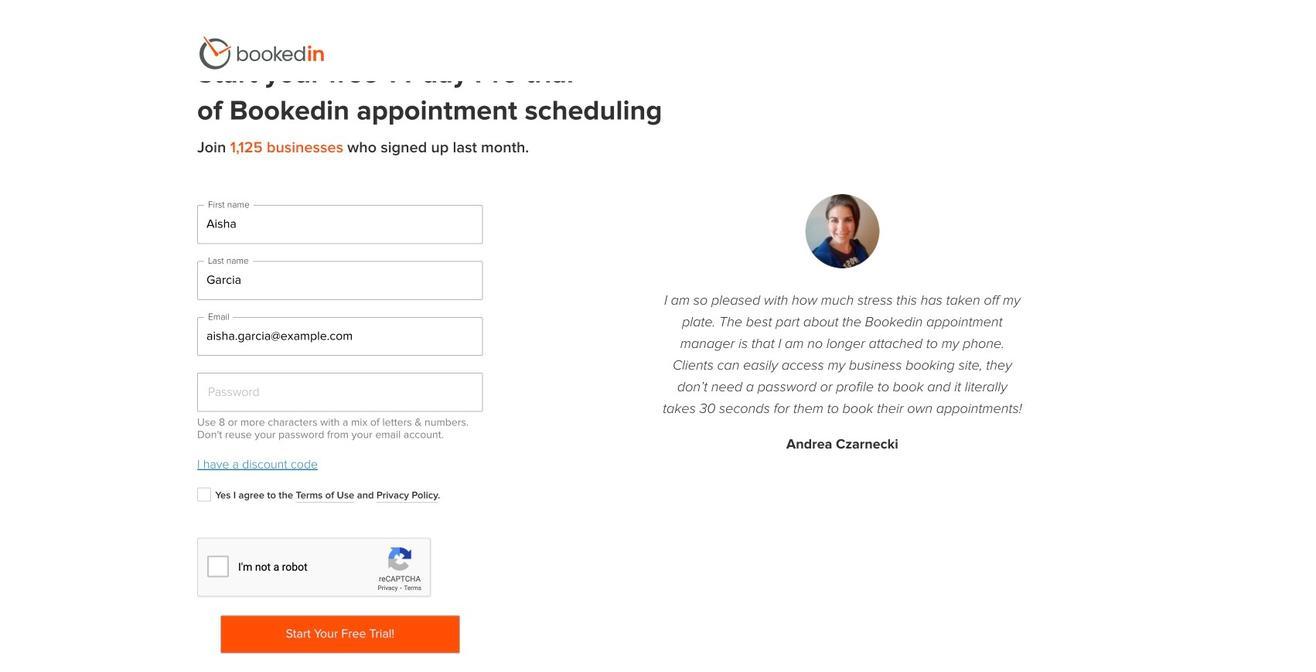Task type: locate. For each thing, give the bounding box(es) containing it.
Email email field
[[197, 317, 483, 356]]

None submit
[[220, 615, 460, 654]]

andrea czarnecki bookedin review image
[[806, 194, 880, 268]]



Task type: describe. For each thing, give the bounding box(es) containing it.
Password password field
[[197, 373, 483, 412]]

Last name text field
[[197, 261, 483, 300]]

bookedin appointment scheduling image
[[197, 36, 326, 70]]

First name text field
[[197, 205, 483, 244]]



